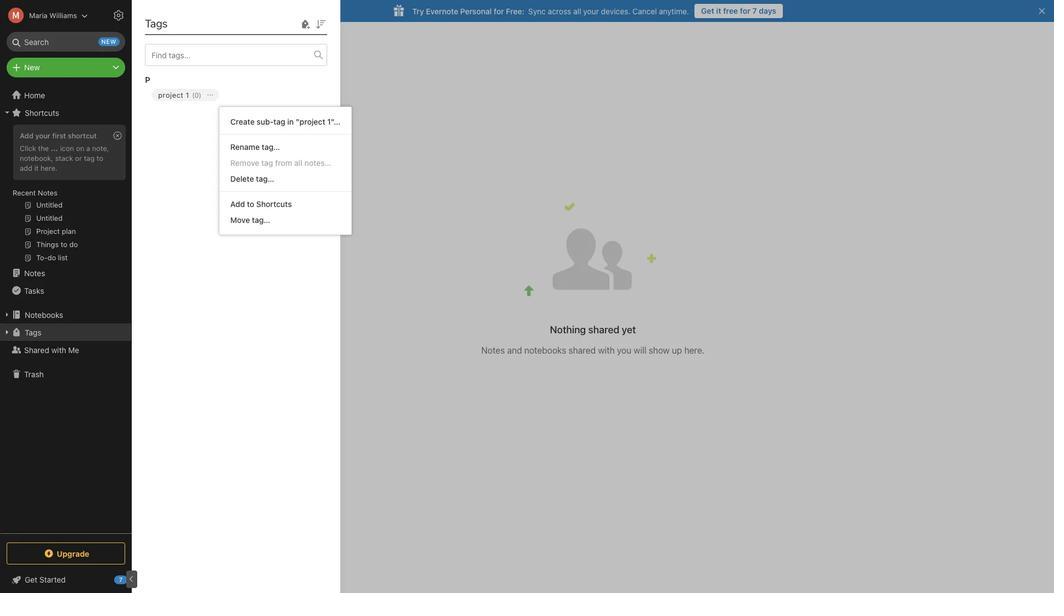 Task type: vqa. For each thing, say whether or not it's contained in the screenshot.
second tab from the right
no



Task type: locate. For each thing, give the bounding box(es) containing it.
shortcuts inside button
[[25, 108, 59, 117]]

7 left click to collapse image
[[119, 576, 123, 583]]

1 vertical spatial shared
[[24, 345, 49, 354]]

1 horizontal spatial add
[[230, 199, 245, 209]]

get
[[701, 6, 714, 15], [25, 575, 37, 584]]

0 horizontal spatial get
[[25, 575, 37, 584]]

0 horizontal spatial shared
[[24, 345, 49, 354]]

try
[[412, 6, 424, 16]]

0 vertical spatial tag…
[[262, 142, 280, 152]]

here. right up
[[684, 346, 705, 355]]

0 vertical spatial all
[[573, 6, 581, 16]]

create sub-tag in "project 1"…
[[230, 117, 340, 126]]

tag left in
[[273, 117, 285, 126]]

shortcuts
[[25, 108, 59, 117], [256, 199, 292, 209]]

get left free
[[701, 6, 714, 15]]

notebooks
[[25, 310, 63, 319]]

move
[[230, 215, 250, 225]]

group containing add your first shortcut
[[0, 121, 131, 269]]

1 for from the left
[[740, 6, 751, 15]]

expand tags image
[[3, 328, 12, 337]]

1 horizontal spatial me
[[208, 37, 223, 50]]

free:
[[506, 6, 524, 16]]

Find tags… text field
[[146, 47, 314, 62]]

shared with me link
[[0, 341, 131, 359]]

1 vertical spatial shortcuts
[[256, 199, 292, 209]]

shared
[[588, 324, 619, 336], [569, 346, 596, 355]]

0 vertical spatial shortcuts
[[25, 108, 59, 117]]

click to collapse image
[[128, 573, 136, 586]]

0 vertical spatial shared
[[148, 37, 182, 50]]

tags inside button
[[25, 328, 41, 337]]

tag… inside 'link'
[[256, 174, 274, 183]]

1 horizontal spatial tags
[[145, 17, 168, 30]]

delete
[[230, 174, 254, 183]]

tasks
[[24, 286, 44, 295]]

...
[[51, 144, 58, 153]]

home link
[[0, 86, 132, 104]]

1 horizontal spatial your
[[583, 6, 599, 16]]

tasks button
[[0, 282, 131, 299]]

get started
[[25, 575, 66, 584]]

0 horizontal spatial tag
[[84, 154, 95, 162]]

up
[[672, 346, 682, 355]]

7
[[753, 6, 757, 15], [119, 576, 123, 583]]

notes inside shared with me element
[[481, 346, 505, 355]]

(
[[192, 91, 195, 99]]

1 vertical spatial to
[[247, 199, 254, 209]]

move tag…
[[230, 215, 270, 225]]

tag… down remove tag from all notes…
[[256, 174, 274, 183]]

add up click
[[20, 131, 33, 140]]

me up tag actions "field"
[[208, 37, 223, 50]]

0 vertical spatial here.
[[41, 164, 57, 172]]

1 vertical spatial 7
[[119, 576, 123, 583]]

notes right recent
[[38, 188, 57, 197]]

upgrade button
[[7, 542, 125, 564]]

tag… up remove tag from all notes…
[[262, 142, 280, 152]]

0 vertical spatial add
[[20, 131, 33, 140]]

1 vertical spatial shared with me
[[24, 345, 79, 354]]

1 vertical spatial get
[[25, 575, 37, 584]]

1 horizontal spatial for
[[740, 6, 751, 15]]

from
[[275, 158, 292, 167]]

trash link
[[0, 365, 131, 383]]

shared down nothing shared yet
[[569, 346, 596, 355]]

tree
[[0, 86, 132, 533]]

tags right settings image
[[145, 17, 168, 30]]

0 vertical spatial 7
[[753, 6, 757, 15]]

1 horizontal spatial 7
[[753, 6, 757, 15]]

0 horizontal spatial with
[[51, 345, 66, 354]]

evernote
[[426, 6, 458, 16]]

notes up tasks
[[24, 268, 45, 278]]

me
[[208, 37, 223, 50], [68, 345, 79, 354]]

new search field
[[14, 32, 120, 52]]

0 horizontal spatial shared with me
[[24, 345, 79, 354]]

with down tags button
[[51, 345, 66, 354]]

move tag… link
[[219, 212, 351, 228]]

shared up "trash"
[[24, 345, 49, 354]]

in
[[287, 117, 294, 126]]

for left free:
[[494, 6, 504, 16]]

your left devices. at the top right of page
[[583, 6, 599, 16]]

for inside button
[[740, 6, 751, 15]]

0 vertical spatial get
[[701, 6, 714, 15]]

sort options image
[[314, 17, 327, 30]]

it left free
[[716, 6, 721, 15]]

it
[[716, 6, 721, 15], [34, 164, 39, 172]]

get for get started
[[25, 575, 37, 584]]

add inside dropdown list menu
[[230, 199, 245, 209]]

shared with me down tags button
[[24, 345, 79, 354]]

add to shortcuts link
[[219, 196, 351, 212]]

1 vertical spatial notes
[[24, 268, 45, 278]]

tag… down add to shortcuts
[[252, 215, 270, 225]]

try evernote personal for free: sync across all your devices. cancel anytime.
[[412, 6, 689, 16]]

1 vertical spatial me
[[68, 345, 79, 354]]

group
[[0, 121, 131, 269]]

"project
[[296, 117, 325, 126]]

0 horizontal spatial me
[[68, 345, 79, 354]]

me down tags button
[[68, 345, 79, 354]]

first
[[52, 131, 66, 140]]

1"…
[[327, 117, 340, 126]]

1 horizontal spatial to
[[247, 199, 254, 209]]

1 vertical spatial here.
[[684, 346, 705, 355]]

1 horizontal spatial here.
[[684, 346, 705, 355]]

project 1 ( 0 )
[[158, 91, 201, 99]]

1 vertical spatial add
[[230, 199, 245, 209]]

1 horizontal spatial all
[[573, 6, 581, 16]]

1 horizontal spatial with
[[185, 37, 205, 50]]

notes
[[38, 188, 57, 197], [24, 268, 45, 278], [481, 346, 505, 355]]

0 vertical spatial it
[[716, 6, 721, 15]]

you
[[617, 346, 631, 355]]

all right from
[[294, 158, 302, 167]]

tag down a
[[84, 154, 95, 162]]

2 vertical spatial tag…
[[252, 215, 270, 225]]

with up 0
[[185, 37, 205, 50]]

shared inside tree
[[24, 345, 49, 354]]

0 horizontal spatial your
[[35, 131, 50, 140]]

here. down "notebook," at left
[[41, 164, 57, 172]]

shared up the p
[[148, 37, 182, 50]]

for right free
[[740, 6, 751, 15]]

get left started
[[25, 575, 37, 584]]

1 horizontal spatial shared
[[148, 37, 182, 50]]

1 vertical spatial tags
[[25, 328, 41, 337]]

it down "notebook," at left
[[34, 164, 39, 172]]

add inside tree
[[20, 131, 33, 140]]

tags button
[[0, 323, 131, 341]]

0 horizontal spatial here.
[[41, 164, 57, 172]]

notes for notes
[[24, 268, 45, 278]]

2 vertical spatial notes
[[481, 346, 505, 355]]

get inside help and learning task checklist field
[[25, 575, 37, 584]]

all
[[573, 6, 581, 16], [294, 158, 302, 167]]

1 horizontal spatial shortcuts
[[256, 199, 292, 209]]

tags
[[145, 17, 168, 30], [25, 328, 41, 337]]

7 left days
[[753, 6, 757, 15]]

group inside tree
[[0, 121, 131, 269]]

)
[[199, 91, 201, 99]]

1 vertical spatial all
[[294, 158, 302, 167]]

0 horizontal spatial all
[[294, 158, 302, 167]]

get it free for 7 days
[[701, 6, 776, 15]]

shared with me
[[148, 37, 223, 50], [24, 345, 79, 354]]

with
[[185, 37, 205, 50], [51, 345, 66, 354], [598, 346, 615, 355]]

notes left and
[[481, 346, 505, 355]]

notes for notes and notebooks shared with you will show up here.
[[481, 346, 505, 355]]

all inside dropdown list menu
[[294, 158, 302, 167]]

to down note,
[[97, 154, 103, 162]]

0 horizontal spatial tags
[[25, 328, 41, 337]]

cancel
[[633, 6, 657, 16]]

Tag actions field
[[201, 89, 219, 101]]

your up the
[[35, 131, 50, 140]]

add
[[20, 131, 33, 140], [230, 199, 245, 209]]

tag… for delete tag…
[[256, 174, 274, 183]]

on
[[76, 144, 84, 153]]

with left you
[[598, 346, 615, 355]]

to up move tag…
[[247, 199, 254, 209]]

tag left from
[[261, 158, 273, 167]]

upgrade
[[57, 549, 89, 558]]

to
[[97, 154, 103, 162], [247, 199, 254, 209]]

1 vertical spatial tag…
[[256, 174, 274, 183]]

0 horizontal spatial 7
[[119, 576, 123, 583]]

a
[[86, 144, 90, 153]]

1 vertical spatial it
[[34, 164, 39, 172]]

expand notebooks image
[[3, 310, 12, 319]]

for for free:
[[494, 6, 504, 16]]

1 horizontal spatial get
[[701, 6, 714, 15]]

shared up notes and notebooks shared with you will show up here.
[[588, 324, 619, 336]]

0 horizontal spatial for
[[494, 6, 504, 16]]

get inside button
[[701, 6, 714, 15]]

tag
[[273, 117, 285, 126], [84, 154, 95, 162], [261, 158, 273, 167]]

delete tag…
[[230, 174, 274, 183]]

0 horizontal spatial it
[[34, 164, 39, 172]]

Sort field
[[314, 17, 327, 30]]

1 horizontal spatial it
[[716, 6, 721, 15]]

started
[[39, 575, 66, 584]]

tag… for rename tag…
[[262, 142, 280, 152]]

2 for from the left
[[494, 6, 504, 16]]

shared with me up the 1
[[148, 37, 223, 50]]

it inside button
[[716, 6, 721, 15]]

nothing
[[550, 324, 586, 336]]

0 horizontal spatial shortcuts
[[25, 108, 59, 117]]

0 vertical spatial to
[[97, 154, 103, 162]]

free
[[723, 6, 738, 15]]

anytime.
[[659, 6, 689, 16]]

rename tag… link
[[219, 139, 351, 155]]

0 horizontal spatial add
[[20, 131, 33, 140]]

with inside tree
[[51, 345, 66, 354]]

shared
[[148, 37, 182, 50], [24, 345, 49, 354]]

to inside icon on a note, notebook, stack or tag to add it here.
[[97, 154, 103, 162]]

1 horizontal spatial shared with me
[[148, 37, 223, 50]]

all right across
[[573, 6, 581, 16]]

dropdown list menu
[[219, 114, 351, 228]]

your
[[583, 6, 599, 16], [35, 131, 50, 140]]

tags down notebooks
[[25, 328, 41, 337]]

across
[[548, 6, 571, 16]]

add up move in the left of the page
[[230, 199, 245, 209]]

icon on a note, notebook, stack or tag to add it here.
[[20, 144, 109, 172]]

will
[[634, 346, 647, 355]]

0 horizontal spatial to
[[97, 154, 103, 162]]

shortcuts up move tag… link
[[256, 199, 292, 209]]

shortcuts down home
[[25, 108, 59, 117]]

0 vertical spatial shared with me
[[148, 37, 223, 50]]

here.
[[41, 164, 57, 172], [684, 346, 705, 355]]

rename
[[230, 142, 260, 152]]



Task type: describe. For each thing, give the bounding box(es) containing it.
shared with me inside tree
[[24, 345, 79, 354]]

Help and Learning task checklist field
[[0, 571, 132, 589]]

yet
[[622, 324, 636, 336]]

remove
[[230, 158, 259, 167]]

notes link
[[0, 264, 131, 282]]

delete tag… link
[[219, 171, 351, 187]]

2 horizontal spatial with
[[598, 346, 615, 355]]

stack
[[55, 154, 73, 162]]

get for get it free for 7 days
[[701, 6, 714, 15]]

to inside dropdown list menu
[[247, 199, 254, 209]]

sync
[[528, 6, 546, 16]]

sub-
[[257, 117, 273, 126]]

2 horizontal spatial tag
[[273, 117, 285, 126]]

recent notes
[[13, 188, 57, 197]]

notebook,
[[20, 154, 53, 162]]

1 vertical spatial shared
[[569, 346, 596, 355]]

Account field
[[0, 4, 88, 26]]

click the ...
[[20, 144, 58, 153]]

add to shortcuts
[[230, 199, 292, 209]]

0 vertical spatial notes
[[38, 188, 57, 197]]

shortcuts inside dropdown list menu
[[256, 199, 292, 209]]

notebooks link
[[0, 306, 131, 323]]

me inside tree
[[68, 345, 79, 354]]

notes and notebooks shared with you will show up here.
[[481, 346, 705, 355]]

shortcut
[[68, 131, 97, 140]]

Search text field
[[14, 32, 118, 52]]

tree containing home
[[0, 86, 132, 533]]

maria williams
[[29, 11, 77, 19]]

click
[[20, 144, 36, 153]]

settings image
[[112, 9, 125, 22]]

note,
[[92, 144, 109, 153]]

shortcuts button
[[0, 104, 131, 121]]

project 1 row
[[145, 87, 336, 119]]

0
[[195, 91, 199, 99]]

p row group
[[145, 66, 336, 119]]

create sub-tag in "project 1"… link
[[219, 114, 351, 130]]

1 horizontal spatial tag
[[261, 158, 273, 167]]

0 vertical spatial your
[[583, 6, 599, 16]]

williams
[[49, 11, 77, 19]]

maria
[[29, 11, 47, 19]]

1 vertical spatial your
[[35, 131, 50, 140]]

notes…
[[304, 158, 331, 167]]

it inside icon on a note, notebook, stack or tag to add it here.
[[34, 164, 39, 172]]

home
[[24, 90, 45, 100]]

show
[[649, 346, 670, 355]]

icon
[[60, 144, 74, 153]]

add for add your first shortcut
[[20, 131, 33, 140]]

trash
[[24, 369, 44, 379]]

create new tag image
[[299, 17, 312, 30]]

tag inside icon on a note, notebook, stack or tag to add it here.
[[84, 154, 95, 162]]

1
[[186, 91, 189, 99]]

add for add to shortcuts
[[230, 199, 245, 209]]

new button
[[7, 58, 125, 77]]

here. inside icon on a note, notebook, stack or tag to add it here.
[[41, 164, 57, 172]]

devices.
[[601, 6, 631, 16]]

0 vertical spatial me
[[208, 37, 223, 50]]

7 inside help and learning task checklist field
[[119, 576, 123, 583]]

0 vertical spatial tags
[[145, 17, 168, 30]]

rename tag…
[[230, 142, 280, 152]]

7 inside button
[[753, 6, 757, 15]]

p
[[145, 75, 150, 85]]

add your first shortcut
[[20, 131, 97, 140]]

shared with me element
[[132, 22, 1054, 593]]

tag… for move tag…
[[252, 215, 270, 225]]

here. inside shared with me element
[[684, 346, 705, 355]]

notebooks
[[524, 346, 566, 355]]

for for 7
[[740, 6, 751, 15]]

remove tag from all notes… link
[[219, 155, 351, 171]]

days
[[759, 6, 776, 15]]

project
[[158, 91, 184, 99]]

the
[[38, 144, 49, 153]]

and
[[507, 346, 522, 355]]

recent
[[13, 188, 36, 197]]

nothing shared yet
[[550, 324, 636, 336]]

new
[[24, 63, 40, 72]]

personal
[[460, 6, 492, 16]]

create
[[230, 117, 255, 126]]

add
[[20, 164, 32, 172]]

0 vertical spatial shared
[[588, 324, 619, 336]]

or
[[75, 154, 82, 162]]

new
[[101, 38, 116, 45]]

remove tag from all notes…
[[230, 158, 331, 167]]

get it free for 7 days button
[[695, 4, 783, 18]]



